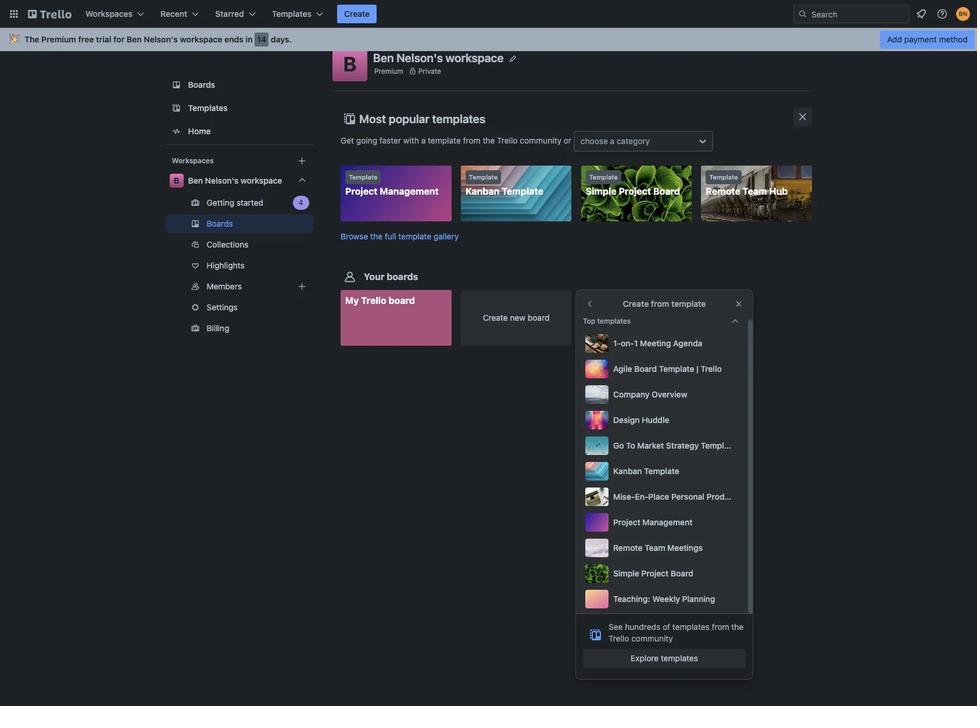 Task type: describe. For each thing, give the bounding box(es) containing it.
method
[[940, 34, 969, 44]]

create for create from template
[[623, 299, 649, 309]]

get
[[341, 135, 354, 145]]

agile board template | trello
[[614, 364, 722, 374]]

explore templates
[[631, 654, 699, 664]]

hub
[[770, 186, 788, 197]]

mise-en-place personal productivity system
[[614, 492, 784, 502]]

14
[[257, 34, 267, 44]]

on-
[[621, 339, 635, 348]]

see
[[609, 622, 623, 632]]

switch to… image
[[8, 8, 20, 20]]

1 horizontal spatial workspace
[[241, 176, 283, 186]]

design huddle button
[[583, 409, 742, 432]]

trello right 'my'
[[361, 296, 387, 306]]

getting started
[[207, 198, 264, 208]]

billing link
[[165, 319, 314, 338]]

the
[[24, 34, 39, 44]]

browse
[[341, 232, 368, 242]]

highlights link
[[165, 257, 314, 275]]

forward image
[[312, 196, 326, 210]]

productivity
[[707, 492, 753, 502]]

template remote team hub
[[706, 173, 788, 197]]

1 horizontal spatial nelson's
[[205, 176, 239, 186]]

company
[[614, 390, 650, 400]]

most
[[359, 112, 386, 126]]

|
[[697, 364, 699, 374]]

overview
[[652, 390, 688, 400]]

go
[[614, 441, 624, 451]]

project inside "project management" button
[[614, 518, 641, 528]]

management inside template project management
[[380, 186, 439, 197]]

workspace inside 'banner'
[[180, 34, 223, 44]]

ben inside 'banner'
[[127, 34, 142, 44]]

days.
[[271, 34, 292, 44]]

collapse image
[[731, 317, 741, 326]]

1 vertical spatial boards
[[207, 219, 233, 229]]

template inside go to market strategy template 'button'
[[701, 441, 737, 451]]

see hundreds of templates from the trello community
[[609, 622, 744, 644]]

1 horizontal spatial ben nelson's workspace
[[373, 51, 504, 64]]

1-on-1 meeting agenda
[[614, 339, 703, 348]]

faster
[[380, 135, 401, 145]]

community inside see hundreds of templates from the trello community
[[632, 634, 674, 644]]

create new board
[[483, 313, 550, 323]]

my trello board
[[346, 296, 415, 306]]

0 vertical spatial community
[[520, 135, 562, 145]]

1 vertical spatial b
[[174, 176, 180, 186]]

template simple project board
[[586, 173, 681, 197]]

category
[[617, 136, 650, 146]]

mise-en-place personal productivity system button
[[583, 486, 784, 509]]

your
[[364, 272, 385, 282]]

project inside template simple project board
[[619, 186, 652, 197]]

template inside template simple project board
[[590, 173, 618, 181]]

members link
[[165, 277, 314, 296]]

close popover image
[[735, 300, 744, 309]]

add payment method link
[[881, 30, 976, 49]]

templates inside 'templates' dropdown button
[[272, 9, 312, 19]]

strategy
[[667, 441, 699, 451]]

search image
[[799, 9, 808, 19]]

members
[[207, 282, 242, 291]]

0 horizontal spatial the
[[371, 232, 383, 242]]

board for my trello board
[[389, 296, 415, 306]]

🎉 the premium free trial for ben nelson's workspace ends in 14 days.
[[9, 34, 292, 44]]

template inside the kanban template button
[[645, 467, 680, 476]]

remote inside template remote team hub
[[706, 186, 741, 197]]

back to home image
[[28, 5, 72, 23]]

create from template
[[623, 299, 706, 309]]

1-
[[614, 339, 621, 348]]

settings
[[207, 302, 238, 312]]

company overview
[[614, 390, 688, 400]]

templates down see hundreds of templates from the trello community
[[661, 654, 699, 664]]

templates inside see hundreds of templates from the trello community
[[673, 622, 710, 632]]

2 vertical spatial template
[[672, 299, 706, 309]]

kanban inside button
[[614, 467, 643, 476]]

gallery
[[434, 232, 459, 242]]

1 horizontal spatial ben
[[188, 176, 203, 186]]

remote team meetings button
[[583, 537, 742, 560]]

design huddle
[[614, 415, 670, 425]]

2 vertical spatial board
[[671, 569, 694, 579]]

return to previous screen image
[[586, 300, 595, 309]]

home image
[[170, 124, 184, 138]]

the inside see hundreds of templates from the trello community
[[732, 622, 744, 632]]

private
[[419, 67, 441, 75]]

payment
[[905, 34, 938, 44]]

mise-
[[614, 492, 636, 502]]

market
[[638, 441, 664, 451]]

starred button
[[208, 5, 263, 23]]

starred
[[215, 9, 244, 19]]

1 horizontal spatial from
[[651, 299, 670, 309]]

0 horizontal spatial from
[[463, 135, 481, 145]]

1 vertical spatial ben nelson's workspace
[[188, 176, 283, 186]]

add
[[888, 34, 903, 44]]

choose a category
[[581, 136, 650, 146]]

1 horizontal spatial premium
[[375, 67, 404, 75]]

0 vertical spatial template
[[428, 135, 461, 145]]

create button
[[337, 5, 377, 23]]

template inside template remote team hub
[[710, 173, 739, 181]]

add payment method
[[888, 34, 969, 44]]

company overview button
[[583, 383, 742, 407]]

place
[[649, 492, 670, 502]]

workspaces button
[[79, 5, 151, 23]]

banner containing 🎉
[[0, 28, 978, 51]]

ben nelson (bennelson96) image
[[957, 7, 971, 21]]

personal
[[672, 492, 705, 502]]

my trello board link
[[341, 290, 452, 346]]

team inside remote team meetings button
[[645, 543, 666, 553]]

billing
[[207, 323, 230, 333]]

system
[[756, 492, 784, 502]]

kanban template button
[[583, 460, 742, 483]]

ends
[[225, 34, 244, 44]]

started
[[237, 198, 264, 208]]

trial
[[96, 34, 111, 44]]

simple project board
[[614, 569, 694, 579]]

highlights
[[207, 261, 245, 270]]

meetings
[[668, 543, 703, 553]]

simple inside button
[[614, 569, 640, 579]]

meeting
[[641, 339, 672, 348]]



Task type: vqa. For each thing, say whether or not it's contained in the screenshot.
3rd Active from the top
no



Task type: locate. For each thing, give the bounding box(es) containing it.
teaching: weekly planning
[[614, 595, 716, 604]]

0 horizontal spatial board
[[389, 296, 415, 306]]

remote team meetings
[[614, 543, 703, 553]]

explore
[[631, 654, 659, 664]]

from up the 1-on-1 meeting agenda
[[651, 299, 670, 309]]

top
[[583, 317, 596, 326]]

1 vertical spatial board
[[528, 313, 550, 323]]

template inside template project management
[[349, 173, 378, 181]]

0 vertical spatial board
[[389, 296, 415, 306]]

create a workspace image
[[296, 154, 309, 168]]

kanban
[[466, 186, 500, 197], [614, 467, 643, 476]]

2 vertical spatial from
[[712, 622, 730, 632]]

0 vertical spatial the
[[483, 135, 495, 145]]

ben right b button
[[373, 51, 394, 64]]

0 vertical spatial nelson's
[[144, 34, 178, 44]]

0 vertical spatial board
[[654, 186, 681, 197]]

1 vertical spatial board
[[635, 364, 657, 374]]

team inside template remote team hub
[[743, 186, 768, 197]]

simple project board button
[[583, 563, 742, 586]]

boards link up collections link
[[165, 215, 314, 233]]

boards right board icon
[[188, 80, 216, 90]]

board right new in the top right of the page
[[528, 313, 550, 323]]

2 horizontal spatial the
[[732, 622, 744, 632]]

ben nelson's workspace up private on the left top of the page
[[373, 51, 504, 64]]

trello inside see hundreds of templates from the trello community
[[609, 634, 630, 644]]

confetti image
[[9, 34, 20, 44]]

0 horizontal spatial a
[[422, 135, 426, 145]]

full
[[385, 232, 396, 242]]

templates inside templates link
[[188, 103, 228, 113]]

agenda
[[674, 339, 703, 348]]

kanban inside template kanban template
[[466, 186, 500, 197]]

1 horizontal spatial b
[[344, 52, 357, 76]]

recent button
[[154, 5, 206, 23]]

1 horizontal spatial management
[[643, 518, 693, 528]]

0 horizontal spatial community
[[520, 135, 562, 145]]

1 vertical spatial from
[[651, 299, 670, 309]]

1 vertical spatial boards link
[[165, 215, 314, 233]]

from
[[463, 135, 481, 145], [651, 299, 670, 309], [712, 622, 730, 632]]

team up simple project board
[[645, 543, 666, 553]]

1
[[635, 339, 638, 348]]

b down create button
[[344, 52, 357, 76]]

1 vertical spatial team
[[645, 543, 666, 553]]

1 vertical spatial community
[[632, 634, 674, 644]]

boards link up templates link
[[165, 74, 314, 95]]

1 horizontal spatial create
[[483, 313, 508, 323]]

0 vertical spatial simple
[[586, 186, 617, 197]]

workspace left ends
[[180, 34, 223, 44]]

premium
[[41, 34, 76, 44], [375, 67, 404, 75]]

1 vertical spatial management
[[643, 518, 693, 528]]

weekly
[[653, 595, 681, 604]]

ben nelson's workspace up getting started
[[188, 176, 283, 186]]

project down remote team meetings
[[642, 569, 669, 579]]

or
[[564, 135, 572, 145]]

community left or
[[520, 135, 562, 145]]

trello up template kanban template
[[497, 135, 518, 145]]

en-
[[635, 492, 649, 502]]

kanban down to
[[614, 467, 643, 476]]

management up browse the full template gallery
[[380, 186, 439, 197]]

1 vertical spatial create
[[623, 299, 649, 309]]

browse the full template gallery link
[[341, 232, 459, 242]]

simple inside template simple project board
[[586, 186, 617, 197]]

project management button
[[583, 511, 742, 535]]

board down boards
[[389, 296, 415, 306]]

primary element
[[0, 0, 978, 28]]

2 vertical spatial workspace
[[241, 176, 283, 186]]

getting
[[207, 198, 235, 208]]

0 vertical spatial workspaces
[[86, 9, 133, 19]]

workspaces inside dropdown button
[[86, 9, 133, 19]]

for
[[114, 34, 125, 44]]

0 horizontal spatial workspace
[[180, 34, 223, 44]]

agile
[[614, 364, 633, 374]]

1 vertical spatial remote
[[614, 543, 643, 553]]

add image
[[296, 280, 309, 294]]

boards
[[188, 80, 216, 90], [207, 219, 233, 229]]

boards down getting
[[207, 219, 233, 229]]

2 horizontal spatial create
[[623, 299, 649, 309]]

1 horizontal spatial team
[[743, 186, 768, 197]]

template right the full
[[399, 232, 432, 242]]

simple up teaching:
[[614, 569, 640, 579]]

a right the with
[[422, 135, 426, 145]]

1 horizontal spatial templates
[[272, 9, 312, 19]]

Search field
[[808, 5, 910, 23]]

2 horizontal spatial nelson's
[[397, 51, 443, 64]]

0 horizontal spatial management
[[380, 186, 439, 197]]

0 vertical spatial boards link
[[165, 74, 314, 95]]

1 horizontal spatial the
[[483, 135, 495, 145]]

1 vertical spatial the
[[371, 232, 383, 242]]

workspace up started
[[241, 176, 283, 186]]

a
[[422, 135, 426, 145], [611, 136, 615, 146]]

0 vertical spatial workspace
[[180, 34, 223, 44]]

project right forward image
[[346, 186, 378, 197]]

nelson's down recent
[[144, 34, 178, 44]]

menu containing 1-on-1 meeting agenda
[[583, 332, 784, 611]]

management up remote team meetings button
[[643, 518, 693, 528]]

workspace down primary element at the top
[[446, 51, 504, 64]]

boards
[[387, 272, 419, 282]]

0 vertical spatial b
[[344, 52, 357, 76]]

create left new in the top right of the page
[[483, 313, 508, 323]]

b down home image
[[174, 176, 180, 186]]

1 boards link from the top
[[165, 74, 314, 95]]

collections
[[207, 240, 249, 250]]

menu
[[583, 332, 784, 611]]

teaching: weekly planning button
[[583, 588, 742, 611]]

new
[[510, 313, 526, 323]]

project down mise-
[[614, 518, 641, 528]]

board for create new board
[[528, 313, 550, 323]]

home link
[[165, 121, 314, 142]]

2 vertical spatial create
[[483, 313, 508, 323]]

team left hub
[[743, 186, 768, 197]]

0 horizontal spatial workspaces
[[86, 9, 133, 19]]

0 horizontal spatial team
[[645, 543, 666, 553]]

1 vertical spatial nelson's
[[397, 51, 443, 64]]

b inside button
[[344, 52, 357, 76]]

templates right of
[[673, 622, 710, 632]]

ben
[[127, 34, 142, 44], [373, 51, 394, 64], [188, 176, 203, 186]]

2 boards link from the top
[[165, 215, 314, 233]]

0 vertical spatial kanban
[[466, 186, 500, 197]]

1 horizontal spatial kanban
[[614, 467, 643, 476]]

from down most popular templates
[[463, 135, 481, 145]]

0 horizontal spatial kanban
[[466, 186, 500, 197]]

create
[[344, 9, 370, 19], [623, 299, 649, 309], [483, 313, 508, 323]]

premium inside 'banner'
[[41, 34, 76, 44]]

premium down back to home "image"
[[41, 34, 76, 44]]

project down the category
[[619, 186, 652, 197]]

1 vertical spatial kanban
[[614, 467, 643, 476]]

ben down home
[[188, 176, 203, 186]]

2 horizontal spatial ben
[[373, 51, 394, 64]]

0 vertical spatial ben nelson's workspace
[[373, 51, 504, 64]]

project inside simple project board button
[[642, 569, 669, 579]]

0 horizontal spatial premium
[[41, 34, 76, 44]]

huddle
[[642, 415, 670, 425]]

workspaces
[[86, 9, 133, 19], [172, 156, 214, 165]]

2 vertical spatial ben
[[188, 176, 203, 186]]

0 vertical spatial boards
[[188, 80, 216, 90]]

1 vertical spatial workspace
[[446, 51, 504, 64]]

templates up home
[[188, 103, 228, 113]]

project inside template project management
[[346, 186, 378, 197]]

nelson's up getting
[[205, 176, 239, 186]]

1 vertical spatial workspaces
[[172, 156, 214, 165]]

go to market strategy template button
[[583, 435, 742, 458]]

1-on-1 meeting agenda button
[[583, 332, 742, 355]]

trello right |
[[701, 364, 722, 374]]

1 vertical spatial template
[[399, 232, 432, 242]]

remote inside button
[[614, 543, 643, 553]]

board image
[[170, 78, 184, 92]]

2 horizontal spatial workspace
[[446, 51, 504, 64]]

0 horizontal spatial ben nelson's workspace
[[188, 176, 283, 186]]

nelson's up private on the left top of the page
[[397, 51, 443, 64]]

the
[[483, 135, 495, 145], [371, 232, 383, 242], [732, 622, 744, 632]]

to
[[627, 441, 636, 451]]

0 notifications image
[[915, 7, 929, 21]]

nelson's
[[144, 34, 178, 44], [397, 51, 443, 64], [205, 176, 239, 186]]

0 vertical spatial templates
[[272, 9, 312, 19]]

from down planning
[[712, 622, 730, 632]]

🎉
[[9, 34, 20, 44]]

0 vertical spatial from
[[463, 135, 481, 145]]

trello down the see
[[609, 634, 630, 644]]

templates
[[432, 112, 486, 126], [598, 317, 631, 326], [673, 622, 710, 632], [661, 654, 699, 664]]

recent
[[161, 9, 187, 19]]

0 vertical spatial premium
[[41, 34, 76, 44]]

board inside template simple project board
[[654, 186, 681, 197]]

templates button
[[265, 5, 330, 23]]

remote left hub
[[706, 186, 741, 197]]

4
[[299, 198, 304, 207]]

template inside agile board template | trello button
[[660, 364, 695, 374]]

explore templates link
[[583, 650, 746, 668]]

0 horizontal spatial templates
[[188, 103, 228, 113]]

1 horizontal spatial remote
[[706, 186, 741, 197]]

templates up "1-"
[[598, 317, 631, 326]]

remote down 'project management'
[[614, 543, 643, 553]]

0 vertical spatial create
[[344, 9, 370, 19]]

1 vertical spatial templates
[[188, 103, 228, 113]]

1 horizontal spatial board
[[528, 313, 550, 323]]

1 horizontal spatial workspaces
[[172, 156, 214, 165]]

1 horizontal spatial a
[[611, 136, 615, 146]]

a right choose
[[611, 136, 615, 146]]

0 horizontal spatial ben
[[127, 34, 142, 44]]

2 vertical spatial the
[[732, 622, 744, 632]]

my
[[346, 296, 359, 306]]

template down most popular templates
[[428, 135, 461, 145]]

community down hundreds
[[632, 634, 674, 644]]

nelson's inside 'banner'
[[144, 34, 178, 44]]

0 horizontal spatial nelson's
[[144, 34, 178, 44]]

template project management
[[346, 173, 439, 197]]

get going faster with a template from the trello community or
[[341, 135, 574, 145]]

from inside see hundreds of templates from the trello community
[[712, 622, 730, 632]]

2 vertical spatial nelson's
[[205, 176, 239, 186]]

banner
[[0, 28, 978, 51]]

create up b button
[[344, 9, 370, 19]]

0 vertical spatial remote
[[706, 186, 741, 197]]

workspace
[[180, 34, 223, 44], [446, 51, 504, 64], [241, 176, 283, 186]]

ben right "for"
[[127, 34, 142, 44]]

create for create new board
[[483, 313, 508, 323]]

0 horizontal spatial create
[[344, 9, 370, 19]]

simple
[[586, 186, 617, 197], [614, 569, 640, 579]]

0 vertical spatial management
[[380, 186, 439, 197]]

browse the full template gallery
[[341, 232, 459, 242]]

choose
[[581, 136, 608, 146]]

home
[[188, 126, 211, 136]]

1 vertical spatial premium
[[375, 67, 404, 75]]

templates up get going faster with a template from the trello community or
[[432, 112, 486, 126]]

0 vertical spatial ben
[[127, 34, 142, 44]]

board
[[654, 186, 681, 197], [635, 364, 657, 374], [671, 569, 694, 579]]

templates up days.
[[272, 9, 312, 19]]

premium right b button
[[375, 67, 404, 75]]

template board image
[[170, 101, 184, 115]]

popular
[[389, 112, 430, 126]]

go to market strategy template
[[614, 441, 737, 451]]

create up top templates
[[623, 299, 649, 309]]

1 vertical spatial simple
[[614, 569, 640, 579]]

of
[[663, 622, 671, 632]]

management
[[380, 186, 439, 197], [643, 518, 693, 528]]

kanban down get going faster with a template from the trello community or
[[466, 186, 500, 197]]

design
[[614, 415, 640, 425]]

in
[[246, 34, 253, 44]]

0 horizontal spatial remote
[[614, 543, 643, 553]]

top templates
[[583, 317, 631, 326]]

create inside button
[[344, 9, 370, 19]]

1 horizontal spatial community
[[632, 634, 674, 644]]

hundreds
[[625, 622, 661, 632]]

2 horizontal spatial from
[[712, 622, 730, 632]]

with
[[404, 135, 419, 145]]

1 vertical spatial ben
[[373, 51, 394, 64]]

template up agenda
[[672, 299, 706, 309]]

templates
[[272, 9, 312, 19], [188, 103, 228, 113]]

workspaces up trial
[[86, 9, 133, 19]]

management inside button
[[643, 518, 693, 528]]

b button
[[333, 47, 368, 81]]

open information menu image
[[937, 8, 949, 20]]

create for create
[[344, 9, 370, 19]]

simple down choose
[[586, 186, 617, 197]]

team
[[743, 186, 768, 197], [645, 543, 666, 553]]

kanban template
[[614, 467, 680, 476]]

0 vertical spatial team
[[743, 186, 768, 197]]

0 horizontal spatial b
[[174, 176, 180, 186]]

trello inside button
[[701, 364, 722, 374]]

workspaces down home
[[172, 156, 214, 165]]



